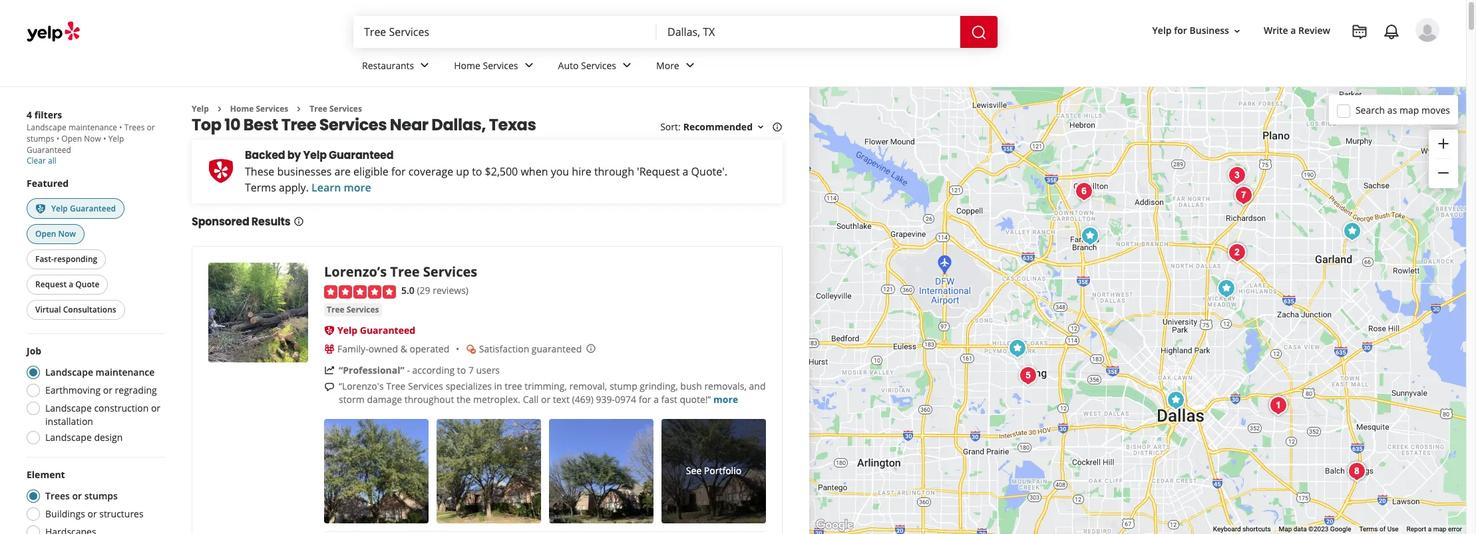 Task type: describe. For each thing, give the bounding box(es) containing it.
zoom out image
[[1436, 165, 1452, 181]]

maintenance for landscape maintenance
[[96, 366, 155, 379]]

0 vertical spatial now
[[84, 133, 101, 144]]

a inside "lorenzo's tree services specializes in tree trimming, removal, stump grinding, bush removals, and storm damage throughout the metroplex. call or text (469) 939-0974 for a fast quote!"
[[654, 393, 659, 406]]

guaranteed up owned
[[360, 324, 415, 337]]

ten brothers image
[[1163, 387, 1189, 414]]

map for moves
[[1400, 104, 1420, 116]]

structures
[[99, 508, 144, 521]]

businesses
[[277, 165, 332, 179]]

featured
[[27, 177, 69, 190]]

design
[[94, 432, 123, 444]]

yelp for business
[[1153, 24, 1230, 37]]

none field find
[[364, 25, 646, 39]]

hire
[[572, 165, 592, 179]]

write a review
[[1264, 24, 1331, 37]]

"professional"
[[339, 364, 405, 377]]

family-owned & operated
[[338, 343, 450, 355]]

"lorenzo's tree services specializes in tree trimming, removal, stump grinding, bush removals, and storm damage throughout the metroplex. call or text (469) 939-0974 for a fast quote!"
[[339, 380, 766, 406]]

home inside business categories element
[[454, 59, 481, 72]]

sort:
[[660, 121, 681, 133]]

16 speech v2 image
[[324, 382, 335, 393]]

clear all link
[[27, 155, 56, 166]]

keyboard shortcuts button
[[1214, 525, 1271, 535]]

guaranteed
[[532, 343, 582, 355]]

as
[[1388, 104, 1398, 116]]

lorenzo's tree services link
[[324, 263, 478, 281]]

through
[[594, 165, 634, 179]]

yelp link
[[192, 103, 209, 115]]

2 horizontal spatial •
[[119, 122, 122, 133]]

"professional" - according to 7 users
[[339, 364, 500, 377]]

these
[[245, 165, 274, 179]]

apply.
[[279, 181, 309, 195]]

google
[[1331, 526, 1352, 533]]

939-
[[596, 393, 615, 406]]

in
[[494, 380, 502, 393]]

recommended
[[683, 121, 753, 133]]

1 vertical spatial trees or stumps
[[45, 490, 118, 503]]

error
[[1449, 526, 1463, 533]]

request a quote
[[35, 279, 99, 291]]

-
[[407, 364, 410, 377]]

0 vertical spatial tree services
[[310, 103, 362, 115]]

tree services inside tree services button
[[327, 304, 379, 315]]

©2023
[[1309, 526, 1329, 533]]

review
[[1299, 24, 1331, 37]]

construction
[[94, 402, 149, 415]]

tactical tree operations image
[[1015, 363, 1042, 389]]

portfolio
[[704, 465, 742, 478]]

fast-responding
[[35, 254, 97, 265]]

fernando's tree service image
[[1344, 459, 1370, 485]]

a for report a map error
[[1428, 526, 1432, 533]]

or left top
[[147, 122, 155, 133]]

kutt n grow image
[[1213, 276, 1240, 302]]

• open now •
[[54, 133, 108, 144]]

10
[[225, 114, 240, 136]]

restaurants link
[[352, 48, 444, 87]]

option group containing element
[[23, 469, 165, 535]]

services inside button
[[347, 304, 379, 315]]

text
[[553, 393, 570, 406]]

1 vertical spatial stumps
[[84, 490, 118, 503]]

notifications image
[[1384, 24, 1400, 40]]

16 trending v2 image
[[324, 365, 335, 376]]

option group containing job
[[23, 345, 165, 449]]

top 10 best tree services near dallas, texas
[[192, 114, 536, 136]]

landscape construction or installation
[[45, 402, 160, 428]]

terms of use
[[1360, 526, 1399, 533]]

see portfolio link
[[662, 419, 766, 524]]

1 vertical spatial lorenzo's tree services image
[[1265, 393, 1292, 419]]

to inside these businesses are eligible for coverage up to $2,500 when you hire through 'request a quote'. terms apply.
[[472, 165, 482, 179]]

a for write a review
[[1291, 24, 1296, 37]]

landscape maintenance •
[[27, 122, 124, 133]]

$2,500
[[485, 165, 518, 179]]

yelp inside "button"
[[51, 203, 68, 214]]

fast
[[661, 393, 678, 406]]

fernando's tree service image
[[1344, 459, 1370, 485]]

open now
[[35, 229, 76, 240]]

lorenzo's
[[324, 263, 387, 281]]

earthmoving
[[45, 384, 101, 397]]

reviews)
[[433, 285, 469, 297]]

1 horizontal spatial more
[[714, 393, 738, 406]]

these businesses are eligible for coverage up to $2,500 when you hire through 'request a quote'. terms apply.
[[245, 165, 728, 195]]

bush
[[681, 380, 702, 393]]

24 chevron down v2 image for auto services
[[619, 58, 635, 74]]

according
[[412, 364, 455, 377]]

acadia tree care image
[[1231, 182, 1257, 209]]

1 vertical spatial tree services link
[[324, 303, 382, 317]]

0 horizontal spatial more
[[344, 181, 371, 195]]

16 chevron down v2 image
[[756, 122, 766, 133]]

report
[[1407, 526, 1427, 533]]

5.0 (29 reviews)
[[401, 285, 469, 297]]

removal,
[[569, 380, 607, 393]]

map
[[1279, 526, 1292, 533]]

virtual consultations
[[35, 305, 116, 316]]

or up buildings
[[72, 490, 82, 503]]

results
[[251, 215, 291, 230]]

1 vertical spatial yelp guaranteed button
[[338, 324, 415, 337]]

16 chevron right v2 image for tree services
[[294, 104, 304, 114]]

1 horizontal spatial trees
[[124, 122, 145, 133]]

&
[[401, 343, 407, 355]]

lemon tree image
[[1004, 336, 1031, 362]]

sponsored
[[192, 215, 249, 230]]

buildings or structures
[[45, 508, 144, 521]]

restaurants
[[362, 59, 414, 72]]

yelp guaranteed inside featured group
[[51, 203, 116, 214]]

keyboard
[[1214, 526, 1241, 533]]

map region
[[783, 0, 1477, 535]]

0 horizontal spatial •
[[56, 133, 59, 144]]

'request
[[637, 165, 680, 179]]

texas
[[489, 114, 536, 136]]

landscape for landscape design
[[45, 432, 92, 444]]

16 yelp guaranteed v2 image
[[35, 204, 46, 215]]

for inside these businesses are eligible for coverage up to $2,500 when you hire through 'request a quote'. terms apply.
[[391, 165, 406, 179]]

best
[[244, 114, 278, 136]]

4
[[27, 109, 32, 121]]

a for request a quote
[[69, 279, 73, 291]]

quote!"
[[680, 393, 711, 406]]

"lorenzo's
[[339, 380, 384, 393]]

earthmoving or regrading
[[45, 384, 157, 397]]

keyboard shortcuts
[[1214, 526, 1271, 533]]

more link
[[646, 48, 709, 87]]

0 horizontal spatial lorenzo's tree services image
[[208, 263, 308, 363]]

16 satisfactions guaranteed v2 image
[[466, 344, 477, 355]]

use
[[1388, 526, 1399, 533]]

regrading
[[115, 384, 157, 397]]

0 vertical spatial trees or stumps
[[27, 122, 155, 144]]

of
[[1380, 526, 1386, 533]]

yelp inside yelp guaranteed
[[108, 133, 124, 144]]



Task type: vqa. For each thing, say whether or not it's contained in the screenshot.
Allowed to the right
no



Task type: locate. For each thing, give the bounding box(es) containing it.
all
[[48, 155, 56, 166]]

home services link up backed
[[230, 103, 288, 115]]

trees or stumps down 'filters'
[[27, 122, 155, 144]]

2 vertical spatial yelp guaranteed
[[338, 324, 415, 337]]

(29
[[417, 285, 430, 297]]

to left 7
[[457, 364, 466, 377]]

1 vertical spatial to
[[457, 364, 466, 377]]

throughout
[[405, 393, 454, 406]]

1 vertical spatial tree services
[[327, 304, 379, 315]]

or down landscape maintenance
[[103, 384, 112, 397]]

guaranteed inside featured group
[[70, 203, 116, 214]]

2 24 chevron down v2 image from the left
[[521, 58, 537, 74]]

search as map moves
[[1356, 104, 1451, 116]]

sponsored results
[[192, 215, 291, 230]]

0 vertical spatial lorenzo's tree services image
[[208, 263, 308, 363]]

option group
[[23, 345, 165, 449], [23, 469, 165, 535]]

24 chevron down v2 image for home services
[[521, 58, 537, 74]]

0 horizontal spatial trees
[[45, 490, 70, 503]]

16 family owned v2 image
[[324, 344, 335, 355]]

Near text field
[[668, 25, 950, 39]]

eligible
[[354, 165, 389, 179]]

2 horizontal spatial for
[[1174, 24, 1188, 37]]

brad k. image
[[1416, 18, 1440, 42]]

up
[[456, 165, 469, 179]]

maintenance for landscape maintenance •
[[69, 122, 117, 133]]

fast-
[[35, 254, 54, 265]]

24 chevron down v2 image for more
[[682, 58, 698, 74]]

landscape
[[27, 122, 66, 133], [45, 366, 93, 379], [45, 402, 92, 415], [45, 432, 92, 444]]

terms of use link
[[1360, 526, 1399, 533]]

owned
[[369, 343, 398, 355]]

a inside write a review link
[[1291, 24, 1296, 37]]

more link
[[714, 393, 738, 406]]

lorenzo's tree services image
[[208, 263, 308, 363], [1265, 393, 1292, 419]]

home
[[454, 59, 481, 72], [230, 103, 254, 115]]

a left quote'.
[[683, 165, 689, 179]]

0 vertical spatial more
[[344, 181, 371, 195]]

more down removals,
[[714, 393, 738, 406]]

1 24 chevron down v2 image from the left
[[417, 58, 433, 74]]

16 chevron right v2 image right 'yelp' link
[[214, 104, 225, 114]]

trees
[[124, 122, 145, 133], [45, 490, 70, 503]]

when
[[521, 165, 548, 179]]

1 16 chevron right v2 image from the left
[[214, 104, 225, 114]]

1 horizontal spatial to
[[472, 165, 482, 179]]

stump
[[610, 380, 638, 393]]

h tree service image
[[1224, 162, 1251, 189]]

to right up
[[472, 165, 482, 179]]

0 horizontal spatial home services
[[230, 103, 288, 115]]

landscape for landscape construction or installation
[[45, 402, 92, 415]]

1 horizontal spatial yelp guaranteed button
[[338, 324, 415, 337]]

for right the eligible
[[391, 165, 406, 179]]

2 vertical spatial for
[[639, 393, 651, 406]]

1 vertical spatial option group
[[23, 469, 165, 535]]

0 horizontal spatial open
[[35, 229, 56, 240]]

projects image
[[1352, 24, 1368, 40]]

backed
[[245, 148, 285, 163]]

installation
[[45, 416, 93, 428]]

guaranteed up featured
[[27, 144, 71, 156]]

damage
[[367, 393, 402, 406]]

yelp guaranteed button up owned
[[338, 324, 415, 337]]

Find text field
[[364, 25, 646, 39]]

yelp
[[1153, 24, 1172, 37], [192, 103, 209, 115], [108, 133, 124, 144], [303, 148, 327, 163], [51, 203, 68, 214], [338, 324, 358, 337]]

group
[[1429, 130, 1459, 188]]

0 horizontal spatial 16 chevron right v2 image
[[214, 104, 225, 114]]

None field
[[364, 25, 646, 39], [668, 25, 950, 39]]

specializes
[[446, 380, 492, 393]]

tree
[[310, 103, 327, 115], [281, 114, 316, 136], [390, 263, 420, 281], [327, 304, 345, 315], [386, 380, 406, 393]]

home services up backed
[[230, 103, 288, 115]]

tree inside "lorenzo's tree services specializes in tree trimming, removal, stump grinding, bush removals, and storm damage throughout the metroplex. call or text (469) 939-0974 for a fast quote!"
[[386, 380, 406, 393]]

report a map error link
[[1407, 526, 1463, 533]]

0 vertical spatial to
[[472, 165, 482, 179]]

None search field
[[353, 16, 1001, 48]]

a left quote
[[69, 279, 73, 291]]

landscape down installation
[[45, 432, 92, 444]]

tree up 5.0 at the bottom left of page
[[390, 263, 420, 281]]

map for error
[[1434, 526, 1447, 533]]

0 vertical spatial map
[[1400, 104, 1420, 116]]

iconyelpguaranteedlarge image
[[208, 158, 234, 184], [208, 158, 234, 184]]

or inside "lorenzo's tree services specializes in tree trimming, removal, stump grinding, bush removals, and storm damage throughout the metroplex. call or text (469) 939-0974 for a fast quote!"
[[541, 393, 551, 406]]

search image
[[971, 24, 987, 40]]

1 none field from the left
[[364, 25, 646, 39]]

0 horizontal spatial now
[[58, 229, 76, 240]]

tree services link
[[310, 103, 362, 115], [324, 303, 382, 317]]

2 option group from the top
[[23, 469, 165, 535]]

landscape inside landscape construction or installation
[[45, 402, 92, 415]]

request
[[35, 279, 67, 291]]

a left fast
[[654, 393, 659, 406]]

services inside "lorenzo's tree services specializes in tree trimming, removal, stump grinding, bush removals, and storm damage throughout the metroplex. call or text (469) 939-0974 for a fast quote!"
[[408, 380, 443, 393]]

2 none field from the left
[[668, 25, 950, 39]]

1 vertical spatial terms
[[1360, 526, 1378, 533]]

services
[[483, 59, 518, 72], [581, 59, 616, 72], [256, 103, 288, 115], [330, 103, 362, 115], [319, 114, 387, 136], [423, 263, 478, 281], [347, 304, 379, 315], [408, 380, 443, 393]]

1 horizontal spatial for
[[639, 393, 651, 406]]

0 vertical spatial trees
[[124, 122, 145, 133]]

0 horizontal spatial for
[[391, 165, 406, 179]]

1 horizontal spatial terms
[[1360, 526, 1378, 533]]

16 info v2 image
[[293, 217, 304, 227]]

tree services link up backed by yelp guaranteed
[[310, 103, 362, 115]]

albert's tree service image
[[1224, 240, 1251, 266]]

recommended button
[[683, 121, 766, 133]]

or inside landscape construction or installation
[[151, 402, 160, 415]]

business categories element
[[352, 48, 1440, 87]]

1 vertical spatial for
[[391, 165, 406, 179]]

see portfolio
[[686, 465, 742, 478]]

a inside these businesses are eligible for coverage up to $2,500 when you hire through 'request a quote'. terms apply.
[[683, 165, 689, 179]]

0 vertical spatial tree services link
[[310, 103, 362, 115]]

lorenzo's tree services
[[324, 263, 478, 281]]

terms left of
[[1360, 526, 1378, 533]]

open down 'filters'
[[61, 133, 82, 144]]

7
[[469, 364, 474, 377]]

more down the eligible
[[344, 181, 371, 195]]

services inside "link"
[[581, 59, 616, 72]]

info icon image
[[586, 343, 597, 354], [586, 343, 597, 354]]

guaranteed up open now at top
[[70, 203, 116, 214]]

element
[[27, 469, 65, 482]]

stumps up 'buildings or structures'
[[84, 490, 118, 503]]

a inside request a quote button
[[69, 279, 73, 291]]

1 horizontal spatial 16 chevron right v2 image
[[294, 104, 304, 114]]

for left business
[[1174, 24, 1188, 37]]

southern clean image
[[1339, 218, 1366, 245]]

see
[[686, 465, 702, 478]]

open now button
[[27, 225, 85, 245]]

terms inside these businesses are eligible for coverage up to $2,500 when you hire through 'request a quote'. terms apply.
[[245, 181, 276, 195]]

24 chevron down v2 image right "auto services" in the left top of the page
[[619, 58, 635, 74]]

write a review link
[[1259, 19, 1336, 43]]

storm
[[339, 393, 365, 406]]

fast-responding button
[[27, 250, 106, 270]]

guaranteed inside yelp guaranteed
[[27, 144, 71, 156]]

0 vertical spatial home services link
[[444, 48, 548, 87]]

1 vertical spatial home services link
[[230, 103, 288, 115]]

lorenzo's tree services image
[[1265, 393, 1292, 419]]

a right report
[[1428, 526, 1432, 533]]

1 vertical spatial home
[[230, 103, 254, 115]]

16 chevron right v2 image
[[214, 104, 225, 114], [294, 104, 304, 114]]

24 chevron down v2 image for restaurants
[[417, 58, 433, 74]]

24 chevron down v2 image left auto
[[521, 58, 537, 74]]

satisfaction guaranteed
[[479, 343, 582, 355]]

1 horizontal spatial home
[[454, 59, 481, 72]]

learn
[[312, 181, 341, 195]]

24 chevron down v2 image inside the restaurants link
[[417, 58, 433, 74]]

1 horizontal spatial stumps
[[84, 490, 118, 503]]

virtual consultations button
[[27, 301, 125, 320]]

dallas,
[[432, 114, 486, 136]]

filters
[[34, 109, 62, 121]]

google image
[[813, 517, 857, 535]]

1 option group from the top
[[23, 345, 165, 449]]

landscape for landscape maintenance •
[[27, 122, 66, 133]]

report a map error
[[1407, 526, 1463, 533]]

3 24 chevron down v2 image from the left
[[619, 58, 635, 74]]

virtual
[[35, 305, 61, 316]]

1 vertical spatial yelp guaranteed
[[51, 203, 116, 214]]

1 horizontal spatial home services link
[[444, 48, 548, 87]]

0 vertical spatial option group
[[23, 345, 165, 449]]

4 24 chevron down v2 image from the left
[[682, 58, 698, 74]]

now inside open now button
[[58, 229, 76, 240]]

or down trimming,
[[541, 393, 551, 406]]

more
[[344, 181, 371, 195], [714, 393, 738, 406]]

0 vertical spatial home services
[[454, 59, 518, 72]]

tree services button
[[324, 303, 382, 317]]

0 horizontal spatial none field
[[364, 25, 646, 39]]

top
[[192, 114, 221, 136]]

map
[[1400, 104, 1420, 116], [1434, 526, 1447, 533]]

1 horizontal spatial map
[[1434, 526, 1447, 533]]

home services inside business categories element
[[454, 59, 518, 72]]

guaranteed up the eligible
[[329, 148, 394, 163]]

yelp guaranteed button
[[27, 198, 125, 219], [338, 324, 415, 337]]

tree down the 5 star rating image
[[327, 304, 345, 315]]

terms down these
[[245, 181, 276, 195]]

0 horizontal spatial yelp guaranteed button
[[27, 198, 125, 219]]

0 vertical spatial stumps
[[27, 133, 54, 144]]

consultations
[[63, 305, 116, 316]]

1 horizontal spatial •
[[103, 133, 106, 144]]

1 horizontal spatial home services
[[454, 59, 518, 72]]

0 vertical spatial for
[[1174, 24, 1188, 37]]

1 vertical spatial more
[[714, 393, 738, 406]]

tree services
[[310, 103, 362, 115], [327, 304, 379, 315]]

yelp inside button
[[1153, 24, 1172, 37]]

1 horizontal spatial none field
[[668, 25, 950, 39]]

1 vertical spatial home services
[[230, 103, 288, 115]]

yelp for business button
[[1147, 19, 1248, 43]]

1 vertical spatial now
[[58, 229, 76, 240]]

tree services link down the 5 star rating image
[[324, 303, 382, 317]]

open inside button
[[35, 229, 56, 240]]

stumps up clear all
[[27, 133, 54, 144]]

0 vertical spatial open
[[61, 133, 82, 144]]

acadia tree care image
[[1231, 182, 1257, 209]]

a right write
[[1291, 24, 1296, 37]]

1 vertical spatial open
[[35, 229, 56, 240]]

call
[[523, 393, 539, 406]]

24 chevron down v2 image
[[417, 58, 433, 74], [521, 58, 537, 74], [619, 58, 635, 74], [682, 58, 698, 74]]

0 horizontal spatial stumps
[[27, 133, 54, 144]]

1 vertical spatial trees
[[45, 490, 70, 503]]

you
[[551, 165, 569, 179]]

for inside "lorenzo's tree services specializes in tree trimming, removal, stump grinding, bush removals, and storm damage throughout the metroplex. call or text (469) 939-0974 for a fast quote!"
[[639, 393, 651, 406]]

landscape up installation
[[45, 402, 92, 415]]

0 vertical spatial maintenance
[[69, 122, 117, 133]]

landscape up earthmoving
[[45, 366, 93, 379]]

map right as
[[1400, 104, 1420, 116]]

zoom in image
[[1436, 136, 1452, 152]]

data
[[1294, 526, 1307, 533]]

2 16 chevron right v2 image from the left
[[294, 104, 304, 114]]

landscape for landscape maintenance
[[45, 366, 93, 379]]

1 horizontal spatial lorenzo's tree services image
[[1265, 393, 1292, 419]]

0 horizontal spatial map
[[1400, 104, 1420, 116]]

5 star rating image
[[324, 285, 396, 299]]

by
[[287, 148, 301, 163]]

featured group
[[24, 177, 165, 323]]

grinding,
[[640, 380, 678, 393]]

tree
[[505, 380, 522, 393]]

or right buildings
[[88, 508, 97, 521]]

home down find text box
[[454, 59, 481, 72]]

satisfaction
[[479, 343, 529, 355]]

none field 'near'
[[668, 25, 950, 39]]

0 horizontal spatial home services link
[[230, 103, 288, 115]]

0 horizontal spatial terms
[[245, 181, 276, 195]]

0 vertical spatial yelp guaranteed
[[27, 133, 124, 156]]

landscape down 'filters'
[[27, 122, 66, 133]]

tree up "by" at left top
[[281, 114, 316, 136]]

family-
[[338, 343, 369, 355]]

for inside button
[[1174, 24, 1188, 37]]

trees right the • open now •
[[124, 122, 145, 133]]

tree inside button
[[327, 304, 345, 315]]

backed by yelp guaranteed
[[245, 148, 394, 163]]

0 vertical spatial yelp guaranteed button
[[27, 198, 125, 219]]

1 horizontal spatial open
[[61, 133, 82, 144]]

trees or stumps
[[27, 122, 155, 144], [45, 490, 118, 503]]

home right top
[[230, 103, 254, 115]]

dallas garden services image
[[1077, 223, 1103, 250]]

albert's tree service image
[[1224, 240, 1251, 266]]

clear
[[27, 155, 46, 166]]

home services
[[454, 59, 518, 72], [230, 103, 288, 115]]

for down 'grinding,'
[[639, 393, 651, 406]]

16 chevron right v2 image for home services
[[214, 104, 225, 114]]

map left error
[[1434, 526, 1447, 533]]

5.0
[[401, 285, 415, 297]]

0 vertical spatial terms
[[245, 181, 276, 195]]

home services down find text box
[[454, 59, 518, 72]]

trees up buildings
[[45, 490, 70, 503]]

landscape design
[[45, 432, 123, 444]]

16 chevron down v2 image
[[1232, 26, 1243, 36]]

user actions element
[[1142, 17, 1459, 99]]

24 chevron down v2 image inside auto services "link"
[[619, 58, 635, 74]]

or down regrading
[[151, 402, 160, 415]]

open up fast-
[[35, 229, 56, 240]]

yelp guaranteed button up open now at top
[[27, 198, 125, 219]]

1 horizontal spatial now
[[84, 133, 101, 144]]

24 chevron down v2 image right restaurants
[[417, 58, 433, 74]]

trimming,
[[525, 380, 567, 393]]

home services link down find "field"
[[444, 48, 548, 87]]

metroplex.
[[473, 393, 521, 406]]

roa tree service image
[[1071, 178, 1097, 205]]

1 vertical spatial maintenance
[[96, 366, 155, 379]]

0 horizontal spatial to
[[457, 364, 466, 377]]

16 chevron right v2 image right best
[[294, 104, 304, 114]]

16 info v2 image
[[772, 122, 783, 133]]

quote'.
[[691, 165, 728, 179]]

1 vertical spatial map
[[1434, 526, 1447, 533]]

0 horizontal spatial home
[[230, 103, 254, 115]]

24 chevron down v2 image inside more link
[[682, 58, 698, 74]]

yelp guaranteed
[[27, 133, 124, 156], [51, 203, 116, 214], [338, 324, 415, 337]]

yelp guaranteed button inside featured group
[[27, 198, 125, 219]]

tree services down the 5 star rating image
[[327, 304, 379, 315]]

coverage
[[409, 165, 453, 179]]

iconyelpguaranteedbadgesmall image
[[324, 325, 335, 336], [324, 325, 335, 336]]

tree up damage
[[386, 380, 406, 393]]

24 chevron down v2 image right more
[[682, 58, 698, 74]]

tree up backed by yelp guaranteed
[[310, 103, 327, 115]]

24 chevron down v2 image inside home services link
[[521, 58, 537, 74]]

trees or stumps up 'buildings or structures'
[[45, 490, 118, 503]]

more
[[656, 59, 680, 72]]

auto services
[[558, 59, 616, 72]]

0 vertical spatial home
[[454, 59, 481, 72]]

tree services up backed by yelp guaranteed
[[310, 103, 362, 115]]

business
[[1190, 24, 1230, 37]]



